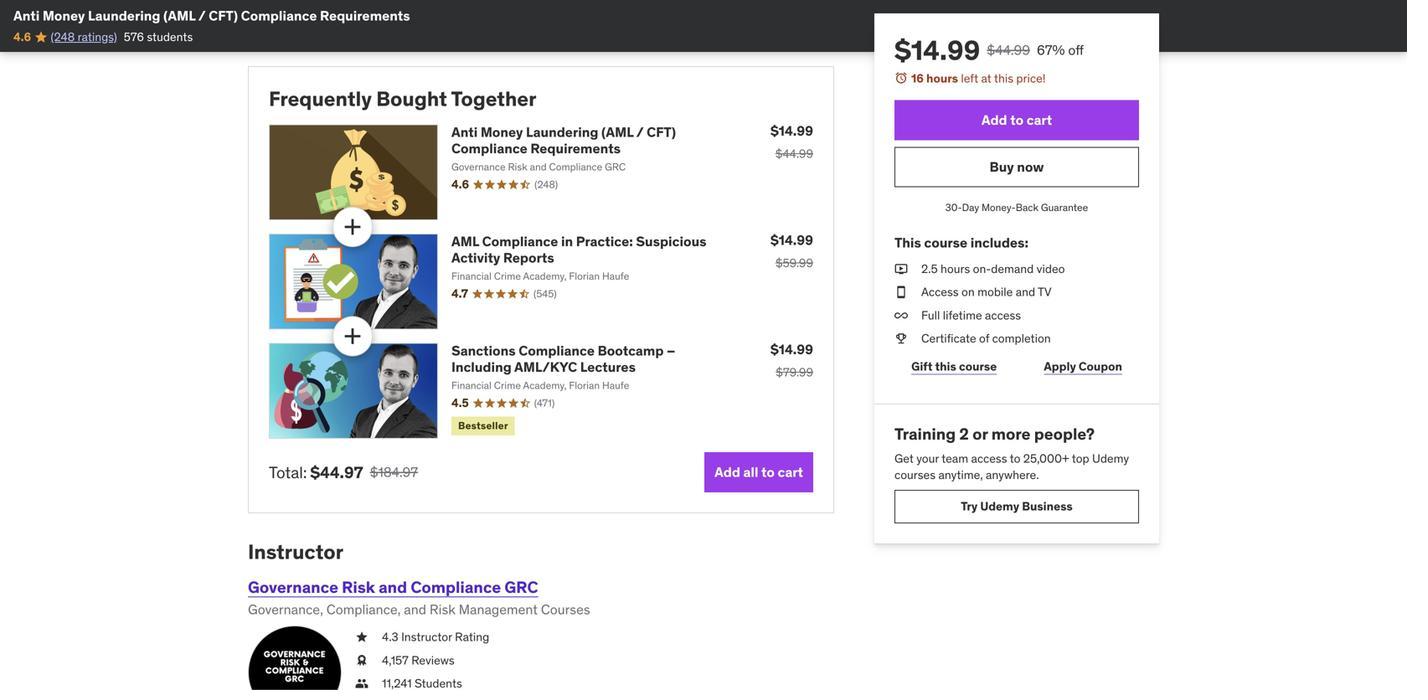 Task type: describe. For each thing, give the bounding box(es) containing it.
lifetime
[[943, 308, 982, 323]]

67%
[[1037, 41, 1065, 59]]

4.5
[[452, 395, 469, 410]]

xsmall image for 2.5
[[895, 261, 908, 277]]

financial for aml
[[452, 270, 492, 283]]

management
[[459, 601, 538, 618]]

academy, for reports
[[523, 270, 567, 283]]

(545)
[[534, 287, 557, 300]]

courses
[[541, 601, 590, 618]]

anti for anti money laundering (aml / cft) compliance requirements governance risk and compliance grc
[[452, 124, 478, 141]]

sanctions compliance bootcamp – including aml/kyc lectures financial crime academy, florian haufe
[[452, 342, 676, 392]]

0 horizontal spatial cart
[[778, 464, 803, 481]]

compliance,
[[326, 601, 401, 618]]

aml/kyc
[[514, 358, 577, 376]]

buy now button
[[895, 147, 1139, 187]]

(248 ratings)
[[51, 29, 117, 44]]

money-
[[982, 201, 1016, 214]]

udemy inside try udemy business "link"
[[980, 499, 1020, 514]]

buy now
[[990, 158, 1044, 175]]

cft) for anti money laundering (aml / cft) compliance requirements governance risk and compliance grc
[[647, 124, 676, 141]]

reviews
[[411, 653, 455, 668]]

requirements for anti money laundering (aml / cft) compliance requirements
[[320, 7, 410, 24]]

access on mobile and tv
[[921, 285, 1052, 300]]

activity
[[452, 249, 500, 266]]

governance inside anti money laundering (aml / cft) compliance requirements governance risk and compliance grc
[[452, 161, 506, 173]]

$14.99 $44.99 67% off
[[895, 34, 1084, 67]]

2.5 hours on-demand video
[[921, 261, 1065, 277]]

30-day money-back guarantee
[[946, 201, 1088, 214]]

anytime,
[[939, 467, 983, 482]]

grc inside anti money laundering (aml / cft) compliance requirements governance risk and compliance grc
[[605, 161, 626, 173]]

1 vertical spatial course
[[959, 359, 997, 374]]

1 horizontal spatial risk
[[430, 601, 456, 618]]

(248
[[51, 29, 75, 44]]

16 hours left at this price!
[[911, 71, 1046, 86]]

compliance inside aml compliance in practice: suspicious activity reports financial crime academy, florian haufe
[[482, 233, 558, 250]]

requirements for anti money laundering (aml / cft) compliance requirements governance risk and compliance grc
[[531, 140, 621, 157]]

$79.99
[[776, 365, 813, 380]]

and left tv
[[1016, 285, 1035, 300]]

hours for 2.5
[[941, 261, 970, 277]]

money for anti money laundering (aml / cft) compliance requirements
[[43, 7, 85, 24]]

gift this course link
[[895, 350, 1014, 384]]

add all to cart
[[715, 464, 803, 481]]

in
[[561, 233, 573, 250]]

alarm image
[[895, 71, 908, 85]]

try
[[961, 499, 978, 514]]

0 vertical spatial access
[[985, 308, 1021, 323]]

$184.97
[[370, 464, 418, 481]]

and down governance risk and compliance grc link in the bottom of the page
[[404, 601, 426, 618]]

16
[[911, 71, 924, 86]]

$14.99 $79.99
[[771, 341, 813, 380]]

30-
[[946, 201, 962, 214]]

gift
[[911, 359, 933, 374]]

reports
[[503, 249, 554, 266]]

2.5
[[921, 261, 938, 277]]

money for anti money laundering (aml / cft) compliance requirements governance risk and compliance grc
[[481, 124, 523, 141]]

(471)
[[534, 397, 555, 410]]

$44.99 for $14.99 $44.99
[[776, 146, 813, 161]]

add to cart button
[[895, 100, 1139, 140]]

business
[[1022, 499, 1073, 514]]

add for add all to cart
[[715, 464, 740, 481]]

at
[[981, 71, 992, 86]]

2
[[959, 424, 969, 444]]

total:
[[269, 462, 307, 482]]

bestseller
[[458, 419, 508, 432]]

sanctions compliance bootcamp – including aml/kyc lectures link
[[452, 342, 676, 376]]

xsmall image for 4,157
[[355, 652, 369, 669]]

0 horizontal spatial instructor
[[248, 540, 343, 565]]

grc inside governance risk and compliance grc governance, compliance, and risk management courses
[[505, 577, 538, 597]]

xsmall image for access
[[895, 284, 908, 301]]

access inside the training 2 or more people? get your team access to 25,000+ top udemy courses anytime, anywhere.
[[971, 451, 1007, 466]]

financial for sanctions
[[452, 379, 492, 392]]

to inside the training 2 or more people? get your team access to 25,000+ top udemy courses anytime, anywhere.
[[1010, 451, 1021, 466]]

training
[[895, 424, 956, 444]]

anti for anti money laundering (aml / cft) compliance requirements
[[13, 7, 40, 24]]

udemy inside the training 2 or more people? get your team access to 25,000+ top udemy courses anytime, anywhere.
[[1092, 451, 1129, 466]]

bought
[[376, 86, 447, 111]]

mobile
[[978, 285, 1013, 300]]

frequently
[[269, 86, 372, 111]]

of
[[979, 331, 989, 346]]

and inside anti money laundering (aml / cft) compliance requirements governance risk and compliance grc
[[530, 161, 547, 173]]

hours for 16
[[926, 71, 958, 86]]

$14.99 for $14.99 $59.99
[[771, 232, 813, 249]]

4.6 for (248)
[[452, 177, 469, 192]]

0 horizontal spatial risk
[[342, 577, 375, 597]]

more
[[992, 424, 1031, 444]]

xsmall image for certificate
[[895, 330, 908, 347]]

rating
[[455, 630, 489, 645]]

apply coupon button
[[1027, 350, 1139, 384]]

4.3
[[382, 630, 399, 645]]

$59.99
[[776, 256, 813, 271]]

suspicious
[[636, 233, 707, 250]]

gift this course
[[911, 359, 997, 374]]

day
[[962, 201, 979, 214]]

laundering for anti money laundering (aml / cft) compliance requirements governance risk and compliance grc
[[526, 124, 599, 141]]

laundering for anti money laundering (aml / cft) compliance requirements
[[88, 7, 160, 24]]

$14.99 $44.99
[[771, 122, 813, 161]]

compliance inside governance risk and compliance grc governance, compliance, and risk management courses
[[411, 577, 501, 597]]

training 2 or more people? get your team access to 25,000+ top udemy courses anytime, anywhere.
[[895, 424, 1129, 482]]

cft) for anti money laundering (aml / cft) compliance requirements
[[209, 7, 238, 24]]

full
[[921, 308, 940, 323]]

this
[[895, 234, 921, 251]]

$14.99 for $14.99 $44.99 67% off
[[895, 34, 980, 67]]

off
[[1068, 41, 1084, 59]]

to right all
[[761, 464, 775, 481]]

25,000+
[[1023, 451, 1069, 466]]

576 students
[[124, 29, 193, 44]]

aml
[[452, 233, 479, 250]]

anti money laundering (aml / cft) compliance requirements governance risk and compliance grc
[[452, 124, 676, 173]]

academy, for lectures
[[523, 379, 567, 392]]



Task type: locate. For each thing, give the bounding box(es) containing it.
requirements
[[320, 7, 410, 24], [531, 140, 621, 157]]

this
[[994, 71, 1014, 86], [935, 359, 957, 374]]

2 academy, from the top
[[523, 379, 567, 392]]

$14.99
[[895, 34, 980, 67], [771, 122, 813, 140], [771, 232, 813, 249], [771, 341, 813, 358]]

full lifetime access
[[921, 308, 1021, 323]]

to
[[1010, 111, 1024, 129], [1010, 451, 1021, 466], [761, 464, 775, 481]]

1 horizontal spatial (aml
[[601, 124, 634, 141]]

on
[[962, 285, 975, 300]]

1 vertical spatial $44.99
[[776, 146, 813, 161]]

0 vertical spatial haufe
[[602, 270, 629, 283]]

4.7
[[452, 286, 468, 301]]

access down mobile
[[985, 308, 1021, 323]]

4.3 instructor rating
[[382, 630, 489, 645]]

hours right 16
[[926, 71, 958, 86]]

to up anywhere.
[[1010, 451, 1021, 466]]

academy, inside aml compliance in practice: suspicious activity reports financial crime academy, florian haufe
[[523, 270, 567, 283]]

to down price! on the right top of page
[[1010, 111, 1024, 129]]

1 vertical spatial risk
[[342, 577, 375, 597]]

crime down including
[[494, 379, 521, 392]]

ratings)
[[78, 29, 117, 44]]

1 horizontal spatial instructor
[[401, 630, 452, 645]]

1 vertical spatial this
[[935, 359, 957, 374]]

0 horizontal spatial $44.99
[[776, 146, 813, 161]]

0 horizontal spatial requirements
[[320, 7, 410, 24]]

0 vertical spatial requirements
[[320, 7, 410, 24]]

completion
[[992, 331, 1051, 346]]

xsmall image
[[895, 261, 908, 277], [895, 284, 908, 301], [895, 330, 908, 347], [355, 629, 369, 646], [355, 652, 369, 669], [355, 676, 369, 690]]

haufe for bootcamp
[[602, 379, 629, 392]]

1 vertical spatial laundering
[[526, 124, 599, 141]]

laundering
[[88, 7, 160, 24], [526, 124, 599, 141]]

sanctions
[[452, 342, 516, 360]]

1 horizontal spatial cart
[[1027, 111, 1052, 129]]

crime inside aml compliance in practice: suspicious activity reports financial crime academy, florian haufe
[[494, 270, 521, 283]]

0 horizontal spatial anti
[[13, 7, 40, 24]]

0 horizontal spatial add
[[715, 464, 740, 481]]

0 vertical spatial add
[[982, 111, 1007, 129]]

0 vertical spatial laundering
[[88, 7, 160, 24]]

1 horizontal spatial $44.99
[[987, 41, 1030, 59]]

1 horizontal spatial laundering
[[526, 124, 599, 141]]

add to cart
[[982, 111, 1052, 129]]

coupon
[[1079, 359, 1122, 374]]

governance risk and compliance grc image
[[248, 626, 342, 690]]

try udemy business
[[961, 499, 1073, 514]]

1 horizontal spatial cft)
[[647, 124, 676, 141]]

left
[[961, 71, 978, 86]]

xsmall image down xsmall icon
[[895, 330, 908, 347]]

including
[[452, 358, 512, 376]]

0 vertical spatial instructor
[[248, 540, 343, 565]]

2 haufe from the top
[[602, 379, 629, 392]]

2 vertical spatial risk
[[430, 601, 456, 618]]

$44.99
[[987, 41, 1030, 59], [776, 146, 813, 161]]

academy, inside the sanctions compliance bootcamp – including aml/kyc lectures financial crime academy, florian haufe
[[523, 379, 567, 392]]

0 vertical spatial hours
[[926, 71, 958, 86]]

governance up governance,
[[248, 577, 338, 597]]

udemy
[[1092, 451, 1129, 466], [980, 499, 1020, 514]]

1 vertical spatial /
[[636, 124, 644, 141]]

governance risk and compliance grc governance, compliance, and risk management courses
[[248, 577, 590, 618]]

2 florian from the top
[[569, 379, 600, 392]]

1 vertical spatial money
[[481, 124, 523, 141]]

(aml for anti money laundering (aml / cft) compliance requirements
[[163, 7, 196, 24]]

governance inside governance risk and compliance grc governance, compliance, and risk management courses
[[248, 577, 338, 597]]

$14.99 for $14.99 $44.99
[[771, 122, 813, 140]]

248 reviews element
[[535, 178, 558, 192]]

florian down aml compliance in practice: suspicious activity reports link
[[569, 270, 600, 283]]

anti inside anti money laundering (aml / cft) compliance requirements governance risk and compliance grc
[[452, 124, 478, 141]]

1 vertical spatial academy,
[[523, 379, 567, 392]]

access down or
[[971, 451, 1007, 466]]

cart down price! on the right top of page
[[1027, 111, 1052, 129]]

xsmall image right governance risk and compliance grc image
[[355, 676, 369, 690]]

add for add to cart
[[982, 111, 1007, 129]]

udemy right top
[[1092, 451, 1129, 466]]

1 vertical spatial access
[[971, 451, 1007, 466]]

your
[[917, 451, 939, 466]]

video
[[1037, 261, 1065, 277]]

florian for lectures
[[569, 379, 600, 392]]

instructor
[[248, 540, 343, 565], [401, 630, 452, 645]]

0 horizontal spatial /
[[198, 7, 206, 24]]

0 vertical spatial florian
[[569, 270, 600, 283]]

1 vertical spatial haufe
[[602, 379, 629, 392]]

crime for activity
[[494, 270, 521, 283]]

1 horizontal spatial 4.6
[[452, 177, 469, 192]]

risk
[[508, 161, 528, 173], [342, 577, 375, 597], [430, 601, 456, 618]]

financial inside the sanctions compliance bootcamp – including aml/kyc lectures financial crime academy, florian haufe
[[452, 379, 492, 392]]

practice:
[[576, 233, 633, 250]]

this right at
[[994, 71, 1014, 86]]

governance risk and compliance grc link
[[248, 577, 538, 597]]

bootcamp
[[598, 342, 664, 360]]

1 vertical spatial 4.6
[[452, 177, 469, 192]]

–
[[667, 342, 676, 360]]

0 vertical spatial anti
[[13, 7, 40, 24]]

1 vertical spatial financial
[[452, 379, 492, 392]]

and up 'compliance,'
[[379, 577, 407, 597]]

governance,
[[248, 601, 323, 618]]

2 horizontal spatial risk
[[508, 161, 528, 173]]

top
[[1072, 451, 1090, 466]]

haufe inside the sanctions compliance bootcamp – including aml/kyc lectures financial crime academy, florian haufe
[[602, 379, 629, 392]]

$44.99 for $14.99 $44.99 67% off
[[987, 41, 1030, 59]]

money up (248
[[43, 7, 85, 24]]

xsmall image down this at the right top of page
[[895, 261, 908, 277]]

instructor up reviews
[[401, 630, 452, 645]]

anti money laundering (aml / cft) compliance requirements link
[[452, 124, 676, 157]]

financial inside aml compliance in practice: suspicious activity reports financial crime academy, florian haufe
[[452, 270, 492, 283]]

1 vertical spatial hours
[[941, 261, 970, 277]]

0 vertical spatial grc
[[605, 161, 626, 173]]

financial
[[452, 270, 492, 283], [452, 379, 492, 392]]

academy, up (545)
[[523, 270, 567, 283]]

1 financial from the top
[[452, 270, 492, 283]]

apply
[[1044, 359, 1076, 374]]

4,157 reviews
[[382, 653, 455, 668]]

academy, up (471)
[[523, 379, 567, 392]]

money down together
[[481, 124, 523, 141]]

0 vertical spatial $44.99
[[987, 41, 1030, 59]]

1 academy, from the top
[[523, 270, 567, 283]]

aml compliance in practice: suspicious activity reports link
[[452, 233, 707, 266]]

tv
[[1038, 285, 1052, 300]]

florian down lectures
[[569, 379, 600, 392]]

apply coupon
[[1044, 359, 1122, 374]]

courses
[[895, 467, 936, 482]]

0 vertical spatial this
[[994, 71, 1014, 86]]

crime down reports
[[494, 270, 521, 283]]

1 vertical spatial cft)
[[647, 124, 676, 141]]

buy
[[990, 158, 1014, 175]]

certificate
[[921, 331, 976, 346]]

0 vertical spatial risk
[[508, 161, 528, 173]]

1 crime from the top
[[494, 270, 521, 283]]

4.6
[[13, 29, 31, 44], [452, 177, 469, 192]]

0 vertical spatial (aml
[[163, 7, 196, 24]]

0 horizontal spatial grc
[[505, 577, 538, 597]]

haufe down practice: on the top left of the page
[[602, 270, 629, 283]]

guarantee
[[1041, 201, 1088, 214]]

2 financial from the top
[[452, 379, 492, 392]]

576
[[124, 29, 144, 44]]

1 horizontal spatial udemy
[[1092, 451, 1129, 466]]

anti money laundering (aml / cft) compliance requirements
[[13, 7, 410, 24]]

financial down activity
[[452, 270, 492, 283]]

anti
[[13, 7, 40, 24], [452, 124, 478, 141]]

2 crime from the top
[[494, 379, 521, 392]]

/
[[198, 7, 206, 24], [636, 124, 644, 141]]

xsmall image
[[895, 307, 908, 324]]

1 vertical spatial grc
[[505, 577, 538, 597]]

compliance
[[241, 7, 317, 24], [452, 140, 528, 157], [549, 161, 602, 173], [482, 233, 558, 250], [519, 342, 595, 360], [411, 577, 501, 597]]

0 horizontal spatial this
[[935, 359, 957, 374]]

back
[[1016, 201, 1039, 214]]

compliance inside the sanctions compliance bootcamp – including aml/kyc lectures financial crime academy, florian haufe
[[519, 342, 595, 360]]

this right gift
[[935, 359, 957, 374]]

/ inside anti money laundering (aml / cft) compliance requirements governance risk and compliance grc
[[636, 124, 644, 141]]

haufe for in
[[602, 270, 629, 283]]

1 horizontal spatial /
[[636, 124, 644, 141]]

people?
[[1034, 424, 1095, 444]]

course up 2.5
[[924, 234, 968, 251]]

(aml inside anti money laundering (aml / cft) compliance requirements governance risk and compliance grc
[[601, 124, 634, 141]]

(aml for anti money laundering (aml / cft) compliance requirements governance risk and compliance grc
[[601, 124, 634, 141]]

this course includes:
[[895, 234, 1029, 251]]

add left all
[[715, 464, 740, 481]]

0 vertical spatial /
[[198, 7, 206, 24]]

financial up 4.5
[[452, 379, 492, 392]]

$44.99 inside $14.99 $44.99 67% off
[[987, 41, 1030, 59]]

risk down anti money laundering (aml / cft) compliance requirements link
[[508, 161, 528, 173]]

hours right 2.5
[[941, 261, 970, 277]]

and
[[530, 161, 547, 173], [1016, 285, 1035, 300], [379, 577, 407, 597], [404, 601, 426, 618]]

1 vertical spatial requirements
[[531, 140, 621, 157]]

add all to cart button
[[705, 453, 813, 493]]

0 vertical spatial financial
[[452, 270, 492, 283]]

1 horizontal spatial add
[[982, 111, 1007, 129]]

1 vertical spatial anti
[[452, 124, 478, 141]]

$44.97
[[310, 463, 363, 483]]

/ for anti money laundering (aml / cft) compliance requirements
[[198, 7, 206, 24]]

4.6 for (248 ratings)
[[13, 29, 31, 44]]

access
[[985, 308, 1021, 323], [971, 451, 1007, 466]]

0 vertical spatial 4.6
[[13, 29, 31, 44]]

1 vertical spatial instructor
[[401, 630, 452, 645]]

xsmall image for 4.3
[[355, 629, 369, 646]]

udemy right try
[[980, 499, 1020, 514]]

1 horizontal spatial governance
[[452, 161, 506, 173]]

cart
[[1027, 111, 1052, 129], [778, 464, 803, 481]]

1 horizontal spatial grc
[[605, 161, 626, 173]]

1 horizontal spatial requirements
[[531, 140, 621, 157]]

1 vertical spatial cart
[[778, 464, 803, 481]]

grc down anti money laundering (aml / cft) compliance requirements link
[[605, 161, 626, 173]]

0 vertical spatial cft)
[[209, 7, 238, 24]]

0 horizontal spatial udemy
[[980, 499, 1020, 514]]

1 vertical spatial florian
[[569, 379, 600, 392]]

certificate of completion
[[921, 331, 1051, 346]]

money
[[43, 7, 85, 24], [481, 124, 523, 141]]

0 vertical spatial udemy
[[1092, 451, 1129, 466]]

4.6 left (248
[[13, 29, 31, 44]]

laundering up (248)
[[526, 124, 599, 141]]

add down at
[[982, 111, 1007, 129]]

florian for reports
[[569, 270, 600, 283]]

1 haufe from the top
[[602, 270, 629, 283]]

cart right all
[[778, 464, 803, 481]]

crime inside the sanctions compliance bootcamp – including aml/kyc lectures financial crime academy, florian haufe
[[494, 379, 521, 392]]

0 vertical spatial governance
[[452, 161, 506, 173]]

0 vertical spatial crime
[[494, 270, 521, 283]]

0 vertical spatial academy,
[[523, 270, 567, 283]]

requirements inside anti money laundering (aml / cft) compliance requirements governance risk and compliance grc
[[531, 140, 621, 157]]

risk up 4.3 instructor rating
[[430, 601, 456, 618]]

course
[[924, 234, 968, 251], [959, 359, 997, 374]]

1 vertical spatial udemy
[[980, 499, 1020, 514]]

florian inside aml compliance in practice: suspicious activity reports financial crime academy, florian haufe
[[569, 270, 600, 283]]

xsmall image down 'compliance,'
[[355, 629, 369, 646]]

1 vertical spatial crime
[[494, 379, 521, 392]]

crime for aml/kyc
[[494, 379, 521, 392]]

xsmall image left 4,157
[[355, 652, 369, 669]]

risk up 'compliance,'
[[342, 577, 375, 597]]

471 reviews element
[[534, 396, 555, 410]]

0 horizontal spatial (aml
[[163, 7, 196, 24]]

1 vertical spatial governance
[[248, 577, 338, 597]]

xsmall image up xsmall icon
[[895, 284, 908, 301]]

risk inside anti money laundering (aml / cft) compliance requirements governance risk and compliance grc
[[508, 161, 528, 173]]

haufe inside aml compliance in practice: suspicious activity reports financial crime academy, florian haufe
[[602, 270, 629, 283]]

course down of on the right of the page
[[959, 359, 997, 374]]

0 vertical spatial money
[[43, 7, 85, 24]]

lectures
[[580, 358, 636, 376]]

$14.99 $59.99
[[771, 232, 813, 271]]

get
[[895, 451, 914, 466]]

haufe down lectures
[[602, 379, 629, 392]]

$44.99 inside the $14.99 $44.99
[[776, 146, 813, 161]]

1 horizontal spatial money
[[481, 124, 523, 141]]

governance down together
[[452, 161, 506, 173]]

florian
[[569, 270, 600, 283], [569, 379, 600, 392]]

/ for anti money laundering (aml / cft) compliance requirements governance risk and compliance grc
[[636, 124, 644, 141]]

total: $44.97 $184.97
[[269, 462, 418, 483]]

instructor up governance,
[[248, 540, 343, 565]]

florian inside the sanctions compliance bootcamp – including aml/kyc lectures financial crime academy, florian haufe
[[569, 379, 600, 392]]

0 horizontal spatial 4.6
[[13, 29, 31, 44]]

all
[[743, 464, 759, 481]]

1 horizontal spatial this
[[994, 71, 1014, 86]]

students
[[147, 29, 193, 44]]

anywhere.
[[986, 467, 1039, 482]]

545 reviews element
[[534, 287, 557, 301]]

$14.99 for $14.99 $79.99
[[771, 341, 813, 358]]

laundering up 576
[[88, 7, 160, 24]]

laundering inside anti money laundering (aml / cft) compliance requirements governance risk and compliance grc
[[526, 124, 599, 141]]

0 horizontal spatial money
[[43, 7, 85, 24]]

0 horizontal spatial governance
[[248, 577, 338, 597]]

1 florian from the top
[[569, 270, 600, 283]]

crime
[[494, 270, 521, 283], [494, 379, 521, 392]]

grc
[[605, 161, 626, 173], [505, 577, 538, 597]]

1 vertical spatial add
[[715, 464, 740, 481]]

4.6 up the aml
[[452, 177, 469, 192]]

1 vertical spatial (aml
[[601, 124, 634, 141]]

1 horizontal spatial anti
[[452, 124, 478, 141]]

(aml
[[163, 7, 196, 24], [601, 124, 634, 141]]

and up (248)
[[530, 161, 547, 173]]

governance
[[452, 161, 506, 173], [248, 577, 338, 597]]

aml compliance in practice: suspicious activity reports financial crime academy, florian haufe
[[452, 233, 707, 283]]

0 vertical spatial course
[[924, 234, 968, 251]]

or
[[973, 424, 988, 444]]

cft) inside anti money laundering (aml / cft) compliance requirements governance risk and compliance grc
[[647, 124, 676, 141]]

team
[[942, 451, 968, 466]]

grc up management
[[505, 577, 538, 597]]

0 horizontal spatial cft)
[[209, 7, 238, 24]]

now
[[1017, 158, 1044, 175]]

price!
[[1016, 71, 1046, 86]]

0 vertical spatial cart
[[1027, 111, 1052, 129]]

money inside anti money laundering (aml / cft) compliance requirements governance risk and compliance grc
[[481, 124, 523, 141]]

0 horizontal spatial laundering
[[88, 7, 160, 24]]



Task type: vqa. For each thing, say whether or not it's contained in the screenshot.
$19.99 $169.99
no



